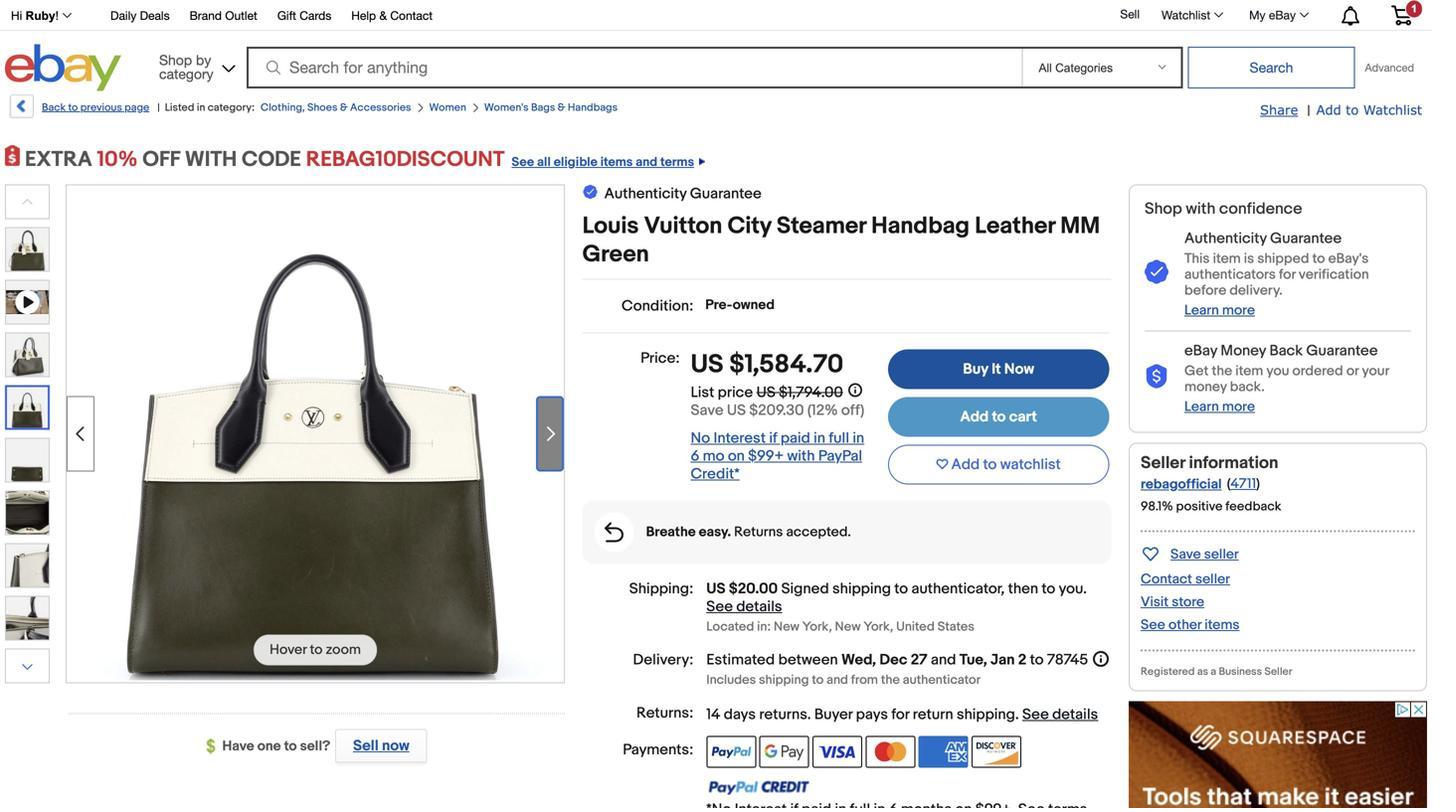 Task type: describe. For each thing, give the bounding box(es) containing it.
women's
[[484, 101, 529, 114]]

women link
[[429, 101, 466, 114]]

Search for anything text field
[[250, 49, 1018, 87]]

10%
[[97, 147, 138, 173]]

a
[[1211, 666, 1217, 679]]

back inside ebay money back guarantee get the item you ordered or your money back. learn more
[[1270, 342, 1304, 360]]

off)
[[842, 402, 865, 420]]

have
[[222, 739, 254, 756]]

to inside back to previous page link
[[68, 101, 78, 114]]

item inside ebay money back guarantee get the item you ordered or your money back. learn more
[[1236, 363, 1264, 380]]

see all eligible items and terms link
[[505, 147, 705, 173]]

cards
[[300, 8, 332, 22]]

includes shipping to and from the authenticator
[[707, 673, 981, 689]]

picture 6 of 10 image
[[6, 545, 49, 588]]

learn for ebay
[[1185, 399, 1220, 416]]

master card image
[[866, 737, 916, 769]]

green
[[583, 241, 649, 269]]

signed
[[782, 581, 829, 598]]

authenticator,
[[912, 581, 1005, 598]]

returns
[[734, 524, 783, 541]]

authenticity for authenticity guarantee
[[605, 185, 687, 203]]

& inside account navigation
[[380, 8, 387, 22]]

delivery.
[[1230, 283, 1283, 299]]

tue,
[[960, 652, 988, 670]]

breathe easy. returns accepted.
[[646, 524, 851, 541]]

1 vertical spatial shipping
[[759, 673, 809, 689]]

buyer
[[815, 706, 853, 724]]

located
[[707, 620, 755, 635]]

& for clothing, shoes & accessories
[[340, 101, 348, 114]]

my ebay link
[[1239, 3, 1318, 27]]

0 vertical spatial with
[[1186, 199, 1216, 219]]

ebay inside 'link'
[[1269, 8, 1296, 22]]

$1,794.00
[[779, 384, 844, 402]]

sell link
[[1112, 7, 1149, 21]]

authenticator
[[903, 673, 981, 689]]

category:
[[208, 101, 255, 114]]

items inside contact seller visit store see other items
[[1205, 617, 1240, 634]]

& for women's bags & handbags
[[558, 101, 566, 114]]

shop by category banner
[[0, 0, 1428, 97]]

to up "united"
[[895, 581, 909, 598]]

google pay image
[[760, 737, 810, 769]]

united
[[897, 620, 935, 635]]

gift cards
[[277, 8, 332, 22]]

shop for shop with confidence
[[1145, 199, 1183, 219]]

rebag10discount
[[306, 147, 505, 173]]

see down 2
[[1023, 706, 1049, 724]]

returns:
[[637, 705, 694, 723]]

you inside ebay money back guarantee get the item you ordered or your money back. learn more
[[1267, 363, 1290, 380]]

none submit inside shop by category banner
[[1188, 47, 1356, 89]]

learn more link for back
[[1185, 399, 1256, 416]]

buy it now link
[[888, 350, 1110, 390]]

| inside share | add to watchlist
[[1308, 102, 1311, 119]]

picture 2 of 10 image
[[6, 334, 49, 377]]

ebay money back guarantee get the item you ordered or your money back. learn more
[[1185, 342, 1390, 416]]

)
[[1257, 476, 1261, 493]]

add to watchlist button
[[888, 445, 1110, 485]]

1 link
[[1380, 0, 1425, 29]]

price
[[718, 384, 753, 402]]

hi
[[11, 9, 22, 22]]

help & contact
[[351, 8, 433, 22]]

now
[[1005, 361, 1035, 379]]

1 new from the left
[[774, 620, 800, 635]]

the for money
[[1212, 363, 1233, 380]]

brand
[[190, 8, 222, 22]]

paypal image
[[707, 737, 756, 769]]

authenticity guarantee this item is shipped to ebay's authenticators for verification before delivery. learn more
[[1185, 230, 1370, 319]]

to inside add to cart link
[[992, 408, 1006, 426]]

items inside see all eligible items and terms link
[[601, 155, 633, 170]]

your
[[1363, 363, 1390, 380]]

2 new from the left
[[835, 620, 861, 635]]

learn for authenticity
[[1185, 302, 1220, 319]]

women
[[429, 101, 466, 114]]

visit
[[1141, 594, 1169, 611]]

estimated
[[707, 652, 775, 670]]

us inside us $20.00 signed shipping to authenticator, then to you . see details located in: new york, new york, united states
[[707, 581, 726, 598]]

$209.30
[[750, 402, 804, 420]]

2 horizontal spatial in
[[853, 430, 865, 448]]

contact inside contact seller visit store see other items
[[1141, 571, 1193, 588]]

no interest if paid in full in 6 mo on $99+ with paypal credit*
[[691, 430, 865, 483]]

more for back
[[1223, 399, 1256, 416]]

seller for save
[[1205, 547, 1239, 564]]

now
[[382, 738, 410, 756]]

includes
[[707, 673, 756, 689]]

list
[[691, 384, 715, 402]]

or
[[1347, 363, 1359, 380]]

city
[[728, 212, 772, 241]]

if
[[769, 430, 778, 448]]

shipped
[[1258, 251, 1310, 268]]

watchlist inside share | add to watchlist
[[1364, 102, 1423, 117]]

watchlist inside watchlist link
[[1162, 8, 1211, 22]]

98.1%
[[1141, 499, 1174, 515]]

list price us $1,794.00
[[691, 384, 844, 402]]

vuitton
[[644, 212, 723, 241]]

4711
[[1231, 476, 1257, 493]]

states
[[938, 620, 975, 635]]

. for pays
[[1016, 706, 1019, 724]]

picture 4 of 10 image
[[6, 439, 49, 482]]

you inside us $20.00 signed shipping to authenticator, then to you . see details located in: new york, new york, united states
[[1059, 581, 1084, 598]]

from
[[851, 673, 879, 689]]

sell for sell
[[1121, 7, 1140, 21]]

add for add to cart
[[961, 408, 989, 426]]

returns
[[760, 706, 808, 724]]

gift cards link
[[277, 5, 332, 27]]

add to watchlist link
[[1317, 101, 1423, 119]]

between
[[779, 652, 838, 670]]

on
[[728, 448, 745, 466]]

dollar sign image
[[206, 739, 222, 755]]

full
[[829, 430, 850, 448]]

contact seller visit store see other items
[[1141, 571, 1240, 634]]

before
[[1185, 283, 1227, 299]]

visa image
[[813, 737, 863, 769]]

to right then
[[1042, 581, 1056, 598]]

0 horizontal spatial and
[[636, 155, 658, 170]]

leather
[[975, 212, 1056, 241]]

add to watchlist
[[952, 456, 1061, 474]]

louis vuitton city steamer handbag leather mm green - picture 3 of 10 image
[[67, 183, 564, 681]]

jan
[[991, 652, 1015, 670]]

have one to sell?
[[222, 739, 331, 756]]

deals
[[140, 8, 170, 22]]

previous
[[80, 101, 122, 114]]

help & contact link
[[351, 5, 433, 27]]

women's bags & handbags
[[484, 101, 618, 114]]

watchlist link
[[1151, 3, 1233, 27]]

louis vuitton city steamer handbag leather mm green
[[583, 212, 1101, 269]]

shop for shop by category
[[159, 52, 192, 68]]

extra 10% off with code rebag10discount
[[25, 147, 505, 173]]

contact seller link
[[1141, 571, 1231, 588]]

details for 14 days returns . buyer pays for return shipping . see details
[[1053, 706, 1099, 724]]

see other items link
[[1141, 617, 1240, 634]]

easy.
[[699, 524, 731, 541]]

save for save us $209.30 (12% off)
[[691, 402, 724, 420]]

wed,
[[842, 652, 877, 670]]

with details__icon image for authenticity
[[1145, 260, 1169, 285]]



Task type: locate. For each thing, give the bounding box(es) containing it.
details
[[737, 598, 783, 616], [1053, 706, 1099, 724]]

1 york, from the left
[[803, 620, 832, 635]]

save for save seller
[[1171, 547, 1202, 564]]

2 vertical spatial shipping
[[957, 706, 1016, 724]]

. for authenticator,
[[1084, 581, 1087, 598]]

seller right business
[[1265, 666, 1293, 679]]

seller down 'save seller' at right bottom
[[1196, 571, 1231, 588]]

verification
[[1299, 267, 1370, 284]]

& right help
[[380, 8, 387, 22]]

guarantee inside us $1,584.70 main content
[[690, 185, 762, 203]]

2 horizontal spatial &
[[558, 101, 566, 114]]

see inside us $20.00 signed shipping to authenticator, then to you . see details located in: new york, new york, united states
[[707, 598, 733, 616]]

1 horizontal spatial you
[[1267, 363, 1290, 380]]

credit*
[[691, 466, 740, 483]]

0 horizontal spatial see details link
[[707, 598, 783, 616]]

1 vertical spatial shop
[[1145, 199, 1183, 219]]

see up located
[[707, 598, 733, 616]]

0 vertical spatial ebay
[[1269, 8, 1296, 22]]

us left $20.00 at the bottom right
[[707, 581, 726, 598]]

0 vertical spatial details
[[737, 598, 783, 616]]

0 vertical spatial shop
[[159, 52, 192, 68]]

us $20.00 signed shipping to authenticator, then to you . see details located in: new york, new york, united states
[[707, 581, 1087, 635]]

1 vertical spatial item
[[1236, 363, 1264, 380]]

add down buy
[[961, 408, 989, 426]]

ordered
[[1293, 363, 1344, 380]]

1 vertical spatial and
[[931, 652, 957, 670]]

0 vertical spatial with details__icon image
[[1145, 260, 1169, 285]]

ebay's
[[1329, 251, 1369, 268]]

1 vertical spatial the
[[881, 673, 900, 689]]

1 horizontal spatial authenticity
[[1185, 230, 1267, 248]]

paypal credit image
[[707, 780, 810, 796]]

0 vertical spatial learn more link
[[1185, 302, 1256, 319]]

to inside share | add to watchlist
[[1346, 102, 1359, 117]]

us down us $1,584.70
[[757, 384, 776, 402]]

0 vertical spatial you
[[1267, 363, 1290, 380]]

1 horizontal spatial save
[[1171, 547, 1202, 564]]

us $1,584.70 main content
[[583, 183, 1112, 809]]

& right "shoes"
[[340, 101, 348, 114]]

handbag
[[872, 212, 970, 241]]

add for add to watchlist
[[952, 456, 980, 474]]

watchlist down 'advanced' link
[[1364, 102, 1423, 117]]

6
[[691, 448, 700, 466]]

guarantee for authenticity guarantee this item is shipped to ebay's authenticators for verification before delivery. learn more
[[1271, 230, 1342, 248]]

1 horizontal spatial in
[[814, 430, 826, 448]]

None submit
[[1188, 47, 1356, 89]]

0 vertical spatial seller
[[1205, 547, 1239, 564]]

0 horizontal spatial shop
[[159, 52, 192, 68]]

see
[[512, 155, 534, 170], [707, 598, 733, 616], [1141, 617, 1166, 634], [1023, 706, 1049, 724]]

1 more from the top
[[1223, 302, 1256, 319]]

1 horizontal spatial ebay
[[1269, 8, 1296, 22]]

louis
[[583, 212, 639, 241]]

1 vertical spatial items
[[1205, 617, 1240, 634]]

seller up 'rebagofficial' link
[[1141, 453, 1186, 474]]

1 horizontal spatial watchlist
[[1364, 102, 1423, 117]]

details inside us $20.00 signed shipping to authenticator, then to you . see details located in: new york, new york, united states
[[737, 598, 783, 616]]

money
[[1221, 342, 1267, 360]]

details down 78745
[[1053, 706, 1099, 724]]

the down dec
[[881, 673, 900, 689]]

contact up visit store link
[[1141, 571, 1193, 588]]

guarantee up shipped
[[1271, 230, 1342, 248]]

authenticity for authenticity guarantee this item is shipped to ebay's authenticators for verification before delivery. learn more
[[1185, 230, 1267, 248]]

all
[[537, 155, 551, 170]]

0 vertical spatial the
[[1212, 363, 1233, 380]]

1 vertical spatial more
[[1223, 399, 1256, 416]]

account navigation
[[0, 0, 1428, 31]]

0 horizontal spatial with
[[788, 448, 815, 466]]

then
[[1008, 581, 1039, 598]]

ebay inside ebay money back guarantee get the item you ordered or your money back. learn more
[[1185, 342, 1218, 360]]

with details__icon image left this
[[1145, 260, 1169, 285]]

and left from
[[827, 673, 849, 689]]

1 horizontal spatial shop
[[1145, 199, 1183, 219]]

back to previous page
[[42, 101, 149, 114]]

for inside authenticity guarantee this item is shipped to ebay's authenticators for verification before delivery. learn more
[[1280, 267, 1296, 284]]

picture 7 of 10 image
[[6, 597, 49, 640]]

1 horizontal spatial back
[[1270, 342, 1304, 360]]

american express image
[[919, 737, 969, 769]]

seller information rebagofficial ( 4711 ) 98.1% positive feedback
[[1141, 453, 1282, 515]]

discover image
[[972, 737, 1022, 769]]

guarantee up or
[[1307, 342, 1379, 360]]

sell for sell now
[[353, 738, 379, 756]]

0 vertical spatial shipping
[[833, 581, 891, 598]]

learn down 'before'
[[1185, 302, 1220, 319]]

(12%
[[808, 402, 838, 420]]

items right eligible
[[601, 155, 633, 170]]

share
[[1261, 102, 1299, 117]]

money
[[1185, 379, 1227, 396]]

0 horizontal spatial seller
[[1141, 453, 1186, 474]]

details up in:
[[737, 598, 783, 616]]

visit store link
[[1141, 594, 1205, 611]]

2 learn from the top
[[1185, 399, 1220, 416]]

information
[[1189, 453, 1279, 474]]

shipping right signed
[[833, 581, 891, 598]]

back
[[42, 101, 66, 114], [1270, 342, 1304, 360]]

0 horizontal spatial sell
[[353, 738, 379, 756]]

0 vertical spatial sell
[[1121, 7, 1140, 21]]

in right full
[[853, 430, 865, 448]]

the
[[1212, 363, 1233, 380], [881, 673, 900, 689]]

1 vertical spatial seller
[[1196, 571, 1231, 588]]

back left previous
[[42, 101, 66, 114]]

to left cart on the bottom right
[[992, 408, 1006, 426]]

0 vertical spatial add
[[1317, 102, 1342, 117]]

authenticity down shop with confidence
[[1185, 230, 1267, 248]]

1 vertical spatial ebay
[[1185, 342, 1218, 360]]

shop left by
[[159, 52, 192, 68]]

advanced link
[[1356, 48, 1425, 88]]

more inside authenticity guarantee this item is shipped to ebay's authenticators for verification before delivery. learn more
[[1223, 302, 1256, 319]]

extra
[[25, 147, 92, 173]]

2 vertical spatial add
[[952, 456, 980, 474]]

0 horizontal spatial contact
[[390, 8, 433, 22]]

learn inside ebay money back guarantee get the item you ordered or your money back. learn more
[[1185, 399, 1220, 416]]

1 vertical spatial add
[[961, 408, 989, 426]]

0 horizontal spatial &
[[340, 101, 348, 114]]

. inside us $20.00 signed shipping to authenticator, then to you . see details located in: new york, new york, united states
[[1084, 581, 1087, 598]]

0 vertical spatial for
[[1280, 267, 1296, 284]]

0 vertical spatial and
[[636, 155, 658, 170]]

1 horizontal spatial shipping
[[833, 581, 891, 598]]

picture 5 of 10 image
[[6, 492, 49, 535]]

0 horizontal spatial details
[[737, 598, 783, 616]]

see left all
[[512, 155, 534, 170]]

contact right help
[[390, 8, 433, 22]]

it
[[992, 361, 1001, 379]]

authenticators
[[1185, 267, 1276, 284]]

pays
[[856, 706, 888, 724]]

0 horizontal spatial save
[[691, 402, 724, 420]]

0 vertical spatial back
[[42, 101, 66, 114]]

0 vertical spatial save
[[691, 402, 724, 420]]

the inside ebay money back guarantee get the item you ordered or your money back. learn more
[[1212, 363, 1233, 380]]

to right one
[[284, 739, 297, 756]]

york,
[[803, 620, 832, 635], [864, 620, 894, 635]]

1 horizontal spatial see details link
[[1023, 706, 1099, 724]]

seller inside contact seller visit store see other items
[[1196, 571, 1231, 588]]

2 learn more link from the top
[[1185, 399, 1256, 416]]

authenticity guarantee
[[605, 185, 762, 203]]

add inside button
[[952, 456, 980, 474]]

1 horizontal spatial .
[[1016, 706, 1019, 724]]

owned
[[733, 297, 775, 314]]

2 vertical spatial and
[[827, 673, 849, 689]]

shop by category button
[[150, 44, 240, 87]]

shop
[[159, 52, 192, 68], [1145, 199, 1183, 219]]

no
[[691, 430, 711, 448]]

to inside add to watchlist button
[[984, 456, 997, 474]]

learn more link down 'before'
[[1185, 302, 1256, 319]]

2 york, from the left
[[864, 620, 894, 635]]

more down back.
[[1223, 399, 1256, 416]]

more for this
[[1223, 302, 1256, 319]]

to left previous
[[68, 101, 78, 114]]

more inside ebay money back guarantee get the item you ordered or your money back. learn more
[[1223, 399, 1256, 416]]

see down visit
[[1141, 617, 1166, 634]]

add down add to cart link
[[952, 456, 980, 474]]

see details link down 78745
[[1023, 706, 1099, 724]]

you right back.
[[1267, 363, 1290, 380]]

learn down money
[[1185, 399, 1220, 416]]

authenticity down terms
[[605, 185, 687, 203]]

1 horizontal spatial &
[[380, 8, 387, 22]]

video 1 of 1 image
[[6, 281, 49, 324]]

shop right mm
[[1145, 199, 1183, 219]]

1 horizontal spatial items
[[1205, 617, 1240, 634]]

watchlist right the sell link on the top right of page
[[1162, 8, 1211, 22]]

authenticity inside authenticity guarantee this item is shipped to ebay's authenticators for verification before delivery. learn more
[[1185, 230, 1267, 248]]

contact
[[390, 8, 433, 22], [1141, 571, 1193, 588]]

sell left now
[[353, 738, 379, 756]]

0 vertical spatial contact
[[390, 8, 433, 22]]

with right if
[[788, 448, 815, 466]]

1
[[1412, 2, 1418, 15]]

0 horizontal spatial authenticity
[[605, 185, 687, 203]]

1 horizontal spatial for
[[1280, 267, 1296, 284]]

save seller
[[1171, 547, 1239, 564]]

1 vertical spatial for
[[892, 706, 910, 724]]

1 vertical spatial you
[[1059, 581, 1084, 598]]

advertisement region
[[1129, 702, 1428, 809]]

.
[[1084, 581, 1087, 598], [808, 706, 811, 724], [1016, 706, 1019, 724]]

0 horizontal spatial in
[[197, 101, 205, 114]]

sell left watchlist link
[[1121, 7, 1140, 21]]

see inside contact seller visit store see other items
[[1141, 617, 1166, 634]]

0 horizontal spatial you
[[1059, 581, 1084, 598]]

1 vertical spatial authenticity
[[1185, 230, 1267, 248]]

to right 2
[[1030, 652, 1044, 670]]

details for us $20.00 signed shipping to authenticator, then to you . see details located in: new york, new york, united states
[[737, 598, 783, 616]]

for inside us $1,584.70 main content
[[892, 706, 910, 724]]

1 vertical spatial contact
[[1141, 571, 1193, 588]]

1 horizontal spatial details
[[1053, 706, 1099, 724]]

1 horizontal spatial sell
[[1121, 7, 1140, 21]]

0 horizontal spatial the
[[881, 673, 900, 689]]

contact inside account navigation
[[390, 8, 433, 22]]

business
[[1219, 666, 1263, 679]]

back up ordered
[[1270, 342, 1304, 360]]

save inside button
[[1171, 547, 1202, 564]]

us up interest
[[727, 402, 746, 420]]

0 horizontal spatial shipping
[[759, 673, 809, 689]]

. up discover image
[[1016, 706, 1019, 724]]

seller
[[1205, 547, 1239, 564], [1196, 571, 1231, 588]]

1 vertical spatial save
[[1171, 547, 1202, 564]]

pre-
[[706, 297, 733, 314]]

save inside us $1,584.70 main content
[[691, 402, 724, 420]]

1 horizontal spatial seller
[[1265, 666, 1293, 679]]

to inside authenticity guarantee this item is shipped to ebay's authenticators for verification before delivery. learn more
[[1313, 251, 1326, 268]]

feedback
[[1226, 499, 1282, 515]]

mo
[[703, 448, 725, 466]]

0 vertical spatial authenticity
[[605, 185, 687, 203]]

hi ruby !
[[11, 9, 59, 22]]

seller inside button
[[1205, 547, 1239, 564]]

us up list
[[691, 350, 724, 381]]

2 horizontal spatial shipping
[[957, 706, 1016, 724]]

help
[[351, 8, 376, 22]]

| listed in category:
[[157, 101, 255, 114]]

0 vertical spatial item
[[1213, 251, 1241, 268]]

code
[[242, 147, 301, 173]]

with details__icon image left the breathe
[[605, 523, 624, 543]]

| left listed
[[157, 101, 160, 114]]

you right then
[[1059, 581, 1084, 598]]

14 days returns . buyer pays for return shipping . see details
[[707, 706, 1099, 724]]

2 vertical spatial guarantee
[[1307, 342, 1379, 360]]

store
[[1172, 594, 1205, 611]]

more down delivery.
[[1223, 302, 1256, 319]]

york, up dec
[[864, 620, 894, 635]]

the right get
[[1212, 363, 1233, 380]]

with details__icon image inside us $1,584.70 main content
[[605, 523, 624, 543]]

see inside see all eligible items and terms link
[[512, 155, 534, 170]]

1 horizontal spatial |
[[1308, 102, 1311, 119]]

shop inside shop by category
[[159, 52, 192, 68]]

0 vertical spatial watchlist
[[1162, 8, 1211, 22]]

2 horizontal spatial and
[[931, 652, 957, 670]]

add to cart link
[[888, 397, 1110, 437]]

with inside no interest if paid in full in 6 mo on $99+ with paypal credit*
[[788, 448, 815, 466]]

authenticity inside us $1,584.70 main content
[[605, 185, 687, 203]]

ebay up get
[[1185, 342, 1218, 360]]

2 vertical spatial with details__icon image
[[605, 523, 624, 543]]

. right then
[[1084, 581, 1087, 598]]

seller inside seller information rebagofficial ( 4711 ) 98.1% positive feedback
[[1141, 453, 1186, 474]]

0 horizontal spatial york,
[[803, 620, 832, 635]]

guarantee for authenticity guarantee
[[690, 185, 762, 203]]

1 horizontal spatial the
[[1212, 363, 1233, 380]]

0 horizontal spatial ebay
[[1185, 342, 1218, 360]]

breathe
[[646, 524, 696, 541]]

0 vertical spatial see details link
[[707, 598, 783, 616]]

in left full
[[814, 430, 826, 448]]

and up authenticator
[[931, 652, 957, 670]]

learn inside authenticity guarantee this item is shipped to ebay's authenticators for verification before delivery. learn more
[[1185, 302, 1220, 319]]

see details link up located
[[707, 598, 783, 616]]

add right share
[[1317, 102, 1342, 117]]

ebay right my
[[1269, 8, 1296, 22]]

0 horizontal spatial for
[[892, 706, 910, 724]]

to down between
[[812, 673, 824, 689]]

1 vertical spatial see details link
[[1023, 706, 1099, 724]]

picture 3 of 10 image
[[7, 388, 48, 428]]

learn more link down money
[[1185, 399, 1256, 416]]

2 horizontal spatial .
[[1084, 581, 1087, 598]]

brand outlet
[[190, 8, 258, 22]]

0 horizontal spatial new
[[774, 620, 800, 635]]

1 vertical spatial back
[[1270, 342, 1304, 360]]

1 horizontal spatial and
[[827, 673, 849, 689]]

1 vertical spatial seller
[[1265, 666, 1293, 679]]

$99+
[[748, 448, 784, 466]]

ebay
[[1269, 8, 1296, 22], [1185, 342, 1218, 360]]

add inside share | add to watchlist
[[1317, 102, 1342, 117]]

and left terms
[[636, 155, 658, 170]]

0 vertical spatial learn
[[1185, 302, 1220, 319]]

daily deals link
[[110, 5, 170, 27]]

item inside authenticity guarantee this item is shipped to ebay's authenticators for verification before delivery. learn more
[[1213, 251, 1241, 268]]

2 more from the top
[[1223, 399, 1256, 416]]

with details__icon image left get
[[1145, 365, 1169, 390]]

0 horizontal spatial watchlist
[[1162, 8, 1211, 22]]

ruby
[[26, 9, 55, 22]]

other
[[1169, 617, 1202, 634]]

item
[[1213, 251, 1241, 268], [1236, 363, 1264, 380]]

interest
[[714, 430, 766, 448]]

shipping down between
[[759, 673, 809, 689]]

to left ebay's
[[1313, 251, 1326, 268]]

0 vertical spatial seller
[[1141, 453, 1186, 474]]

to left watchlist
[[984, 456, 997, 474]]

shipping up discover image
[[957, 706, 1016, 724]]

clothing, shoes & accessories link
[[261, 101, 411, 114]]

. left buyer
[[808, 706, 811, 724]]

0 horizontal spatial .
[[808, 706, 811, 724]]

14
[[707, 706, 721, 724]]

rebagofficial
[[1141, 476, 1222, 493]]

0 vertical spatial items
[[601, 155, 633, 170]]

| right share button
[[1308, 102, 1311, 119]]

new up wed,
[[835, 620, 861, 635]]

guarantee up the 'city'
[[690, 185, 762, 203]]

0 horizontal spatial back
[[42, 101, 66, 114]]

seller up contact seller link
[[1205, 547, 1239, 564]]

the for shipping
[[881, 673, 900, 689]]

save up contact seller link
[[1171, 547, 1202, 564]]

1 vertical spatial watchlist
[[1364, 102, 1423, 117]]

in right listed
[[197, 101, 205, 114]]

sell now link
[[331, 730, 427, 764]]

1 vertical spatial details
[[1053, 706, 1099, 724]]

item down money
[[1236, 363, 1264, 380]]

1 learn from the top
[[1185, 302, 1220, 319]]

1 horizontal spatial york,
[[864, 620, 894, 635]]

sell inside account navigation
[[1121, 7, 1140, 21]]

save
[[691, 402, 724, 420], [1171, 547, 1202, 564]]

guarantee inside ebay money back guarantee get the item you ordered or your money back. learn more
[[1307, 342, 1379, 360]]

with details__icon image
[[1145, 260, 1169, 285], [1145, 365, 1169, 390], [605, 523, 624, 543]]

clothing,
[[261, 101, 305, 114]]

registered as a business seller
[[1141, 666, 1293, 679]]

learn more link for this
[[1185, 302, 1256, 319]]

add
[[1317, 102, 1342, 117], [961, 408, 989, 426], [952, 456, 980, 474]]

for right is
[[1280, 267, 1296, 284]]

text__icon image
[[583, 183, 599, 203]]

days
[[724, 706, 756, 724]]

one
[[257, 739, 281, 756]]

shop by category
[[159, 52, 214, 82]]

us $1,584.70
[[691, 350, 844, 381]]

guarantee inside authenticity guarantee this item is shipped to ebay's authenticators for verification before delivery. learn more
[[1271, 230, 1342, 248]]

new right in:
[[774, 620, 800, 635]]

for right "pays"
[[892, 706, 910, 724]]

& right 'bags'
[[558, 101, 566, 114]]

positive
[[1177, 499, 1223, 515]]

to down 'advanced' link
[[1346, 102, 1359, 117]]

save up no in the bottom left of the page
[[691, 402, 724, 420]]

seller for contact
[[1196, 571, 1231, 588]]

picture 1 of 10 image
[[6, 228, 49, 271]]

1 vertical spatial learn more link
[[1185, 399, 1256, 416]]

1 horizontal spatial with
[[1186, 199, 1216, 219]]

with details__icon image for ebay
[[1145, 365, 1169, 390]]

1 learn more link from the top
[[1185, 302, 1256, 319]]

(
[[1228, 476, 1231, 493]]

see details link
[[707, 598, 783, 616], [1023, 706, 1099, 724]]

items right other
[[1205, 617, 1240, 634]]

the inside us $1,584.70 main content
[[881, 673, 900, 689]]

york, up between
[[803, 620, 832, 635]]

shipping inside us $20.00 signed shipping to authenticator, then to you . see details located in: new york, new york, united states
[[833, 581, 891, 598]]

0 horizontal spatial |
[[157, 101, 160, 114]]

item left is
[[1213, 251, 1241, 268]]

authenticity
[[605, 185, 687, 203], [1185, 230, 1267, 248]]

with up this
[[1186, 199, 1216, 219]]



Task type: vqa. For each thing, say whether or not it's contained in the screenshot.
the Add inside the Add to cart link
yes



